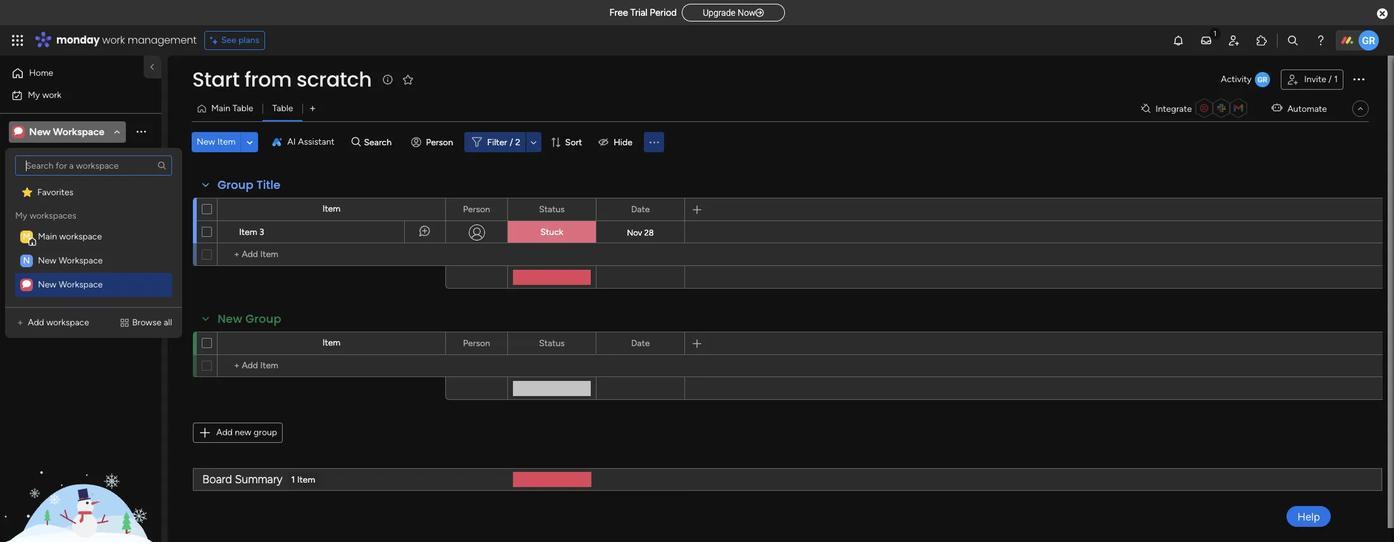 Task type: vqa. For each thing, say whether or not it's contained in the screenshot.
the bottom your
no



Task type: locate. For each thing, give the bounding box(es) containing it.
0 vertical spatial main
[[211, 103, 230, 114]]

monday
[[56, 33, 100, 47]]

2 vertical spatial new workspace
[[38, 280, 103, 290]]

None search field
[[15, 156, 172, 176]]

main
[[211, 103, 230, 114], [38, 232, 57, 242]]

start right public board image
[[30, 182, 49, 193]]

0 horizontal spatial options image
[[175, 226, 187, 238]]

see plans button
[[204, 31, 265, 50]]

tree grid
[[15, 181, 172, 297]]

workspace down main workspace
[[59, 256, 103, 266]]

option
[[0, 176, 161, 179]]

1 vertical spatial /
[[510, 137, 513, 148]]

1
[[1334, 74, 1338, 85], [291, 475, 295, 485]]

0 vertical spatial options image
[[1351, 71, 1366, 86]]

dashboard
[[50, 204, 93, 215]]

2 status field from the top
[[536, 337, 568, 351]]

0 vertical spatial status field
[[536, 203, 568, 217]]

0 horizontal spatial service icon image
[[15, 318, 25, 328]]

start from scratch
[[192, 65, 372, 94], [30, 182, 102, 193]]

main workspace
[[38, 232, 102, 242]]

1 right summary
[[291, 475, 295, 485]]

1 service icon image from the left
[[15, 318, 25, 328]]

group inside field
[[245, 311, 281, 327]]

board
[[202, 473, 232, 487]]

2 vertical spatial workspace
[[59, 280, 103, 290]]

management
[[128, 33, 197, 47]]

date for 2nd 'date' field from the top of the page
[[631, 338, 650, 349]]

start
[[192, 65, 239, 94], [30, 182, 49, 193]]

main inside button
[[211, 103, 230, 114]]

person for group title
[[463, 204, 490, 215]]

/ inside "button"
[[1328, 74, 1332, 85]]

invite
[[1304, 74, 1326, 85]]

my workspaces
[[15, 211, 76, 221]]

workspace for add workspace
[[46, 318, 89, 328]]

workspace image containing m
[[20, 231, 33, 244]]

new workspace inside workspace selection element
[[29, 126, 104, 138]]

0 vertical spatial /
[[1328, 74, 1332, 85]]

service icon image left browse
[[119, 318, 130, 328]]

status up the stuck
[[539, 204, 565, 215]]

service icon image inside browse all button
[[119, 318, 130, 328]]

group title
[[218, 177, 280, 193]]

2 + add item text field from the top
[[224, 359, 440, 374]]

filter / 2
[[487, 137, 520, 148]]

Group Title field
[[214, 177, 284, 194]]

new workspace element containing n
[[15, 249, 172, 273]]

1 horizontal spatial add
[[216, 428, 233, 438]]

0 vertical spatial workspace
[[53, 126, 104, 138]]

my for my workspaces
[[15, 211, 27, 221]]

new right public dashboard "image"
[[30, 204, 48, 215]]

0 vertical spatial work
[[102, 33, 125, 47]]

table up angle down icon
[[232, 103, 253, 114]]

2 service icon image from the left
[[119, 318, 130, 328]]

0 vertical spatial start
[[192, 65, 239, 94]]

main inside tree grid
[[38, 232, 57, 242]]

my inside row
[[15, 211, 27, 221]]

/
[[1328, 74, 1332, 85], [510, 137, 513, 148]]

my work
[[28, 90, 61, 100]]

1 horizontal spatial start from scratch
[[192, 65, 372, 94]]

/ for 2
[[510, 137, 513, 148]]

0 vertical spatial date
[[631, 204, 650, 215]]

1 vertical spatial date
[[631, 338, 650, 349]]

1 status from the top
[[539, 204, 565, 215]]

0 vertical spatial start from scratch
[[192, 65, 372, 94]]

1 vertical spatial options image
[[490, 199, 498, 220]]

2 status from the top
[[539, 338, 565, 349]]

new inside workspace selection element
[[29, 126, 51, 138]]

group
[[218, 177, 253, 193], [245, 311, 281, 327]]

start up main table button
[[192, 65, 239, 94]]

new right n
[[38, 256, 56, 266]]

1 right the invite
[[1334, 74, 1338, 85]]

1 horizontal spatial main
[[211, 103, 230, 114]]

workspace
[[53, 126, 104, 138], [59, 256, 103, 266], [59, 280, 103, 290]]

status field up the stuck
[[536, 203, 568, 217]]

status for 1st status field from the bottom
[[539, 338, 565, 349]]

options image
[[490, 333, 498, 355]]

new dashboard
[[30, 204, 93, 215]]

/ right the invite
[[1328, 74, 1332, 85]]

table
[[232, 103, 253, 114], [272, 103, 293, 114]]

invite / 1 button
[[1281, 70, 1343, 90]]

Search in workspace field
[[27, 152, 106, 166]]

1 item
[[291, 475, 315, 485]]

hide
[[614, 137, 632, 148]]

status
[[539, 204, 565, 215], [539, 338, 565, 349]]

0 vertical spatial workspace image
[[20, 255, 33, 268]]

0 vertical spatial new workspace
[[29, 126, 104, 138]]

1 new workspace element from the top
[[15, 249, 172, 273]]

start from scratch up the table button
[[192, 65, 372, 94]]

add to favorites image
[[402, 73, 415, 86]]

free trial period
[[609, 7, 677, 18]]

0 vertical spatial 1
[[1334, 74, 1338, 85]]

trial
[[630, 7, 647, 18]]

see plans
[[221, 35, 259, 46]]

1 horizontal spatial 1
[[1334, 74, 1338, 85]]

Person field
[[460, 203, 493, 217], [460, 337, 493, 351]]

scratch up add view icon on the top left of the page
[[297, 65, 372, 94]]

lottie animation element
[[0, 415, 161, 543]]

status for 1st status field from the top of the page
[[539, 204, 565, 215]]

sort
[[565, 137, 582, 148]]

help button
[[1287, 507, 1331, 528]]

0 vertical spatial + add item text field
[[224, 247, 440, 262]]

see
[[221, 35, 236, 46]]

new workspace up search in workspace field
[[29, 126, 104, 138]]

new workspace element containing new workspace
[[15, 273, 172, 297]]

workspace selection element
[[12, 124, 106, 139]]

angle down image
[[247, 138, 253, 147]]

work down home
[[42, 90, 61, 100]]

new workspace
[[29, 126, 104, 138], [38, 256, 103, 266], [38, 280, 103, 290]]

tree grid containing favorites
[[15, 181, 172, 297]]

new
[[29, 126, 51, 138], [197, 137, 215, 147], [30, 204, 48, 215], [38, 256, 56, 266], [38, 280, 56, 290], [218, 311, 242, 327]]

28
[[644, 228, 654, 238]]

table down start from scratch field
[[272, 103, 293, 114]]

period
[[650, 7, 677, 18]]

0 horizontal spatial my
[[15, 211, 27, 221]]

workspace image down n
[[22, 279, 31, 292]]

my inside button
[[28, 90, 40, 100]]

favorites element
[[15, 181, 172, 205]]

table button
[[263, 99, 303, 119]]

date for first 'date' field from the top of the page
[[631, 204, 650, 215]]

0 horizontal spatial start
[[30, 182, 49, 193]]

0 vertical spatial person field
[[460, 203, 493, 217]]

1 date from the top
[[631, 204, 650, 215]]

0 horizontal spatial table
[[232, 103, 253, 114]]

2 horizontal spatial options image
[[1351, 71, 1366, 86]]

person button
[[406, 132, 461, 152]]

upgrade now link
[[682, 4, 785, 21]]

1 vertical spatial group
[[245, 311, 281, 327]]

1 vertical spatial work
[[42, 90, 61, 100]]

person
[[426, 137, 453, 148], [463, 204, 490, 215], [463, 338, 490, 349]]

date
[[631, 204, 650, 215], [631, 338, 650, 349]]

home
[[29, 68, 53, 78]]

main table button
[[192, 99, 263, 119]]

new workspace button
[[9, 121, 126, 143]]

dapulse rightstroke image
[[756, 8, 764, 18]]

add workspace button
[[10, 313, 94, 333]]

workspace image for new workspace element containing new workspace
[[20, 279, 33, 292]]

0 vertical spatial scratch
[[297, 65, 372, 94]]

from up the table button
[[244, 65, 292, 94]]

new
[[235, 428, 251, 438]]

3
[[259, 227, 264, 238]]

list box
[[13, 156, 175, 297], [0, 175, 161, 391]]

automate
[[1287, 103, 1327, 114]]

inbox image
[[1200, 34, 1213, 47]]

browse
[[132, 318, 161, 328]]

workspace
[[59, 232, 102, 242], [46, 318, 89, 328]]

new up add workspace button
[[38, 280, 56, 290]]

2 table from the left
[[272, 103, 293, 114]]

2 vertical spatial person
[[463, 338, 490, 349]]

new right all
[[218, 311, 242, 327]]

0 horizontal spatial from
[[52, 182, 70, 193]]

new workspace element down main workspace
[[15, 249, 172, 273]]

1 vertical spatial status
[[539, 338, 565, 349]]

workspace up search in workspace field
[[53, 126, 104, 138]]

v2 search image
[[352, 135, 361, 149]]

new workspace down main workspace
[[38, 256, 103, 266]]

1 person field from the top
[[460, 203, 493, 217]]

search image
[[157, 161, 167, 171]]

work right the monday
[[102, 33, 125, 47]]

new workspace up add workspace
[[38, 280, 103, 290]]

1 vertical spatial workspace
[[46, 318, 89, 328]]

from
[[244, 65, 292, 94], [52, 182, 70, 193]]

service icon image
[[15, 318, 25, 328], [119, 318, 130, 328]]

workspace image
[[20, 255, 33, 268], [22, 279, 31, 292]]

scratch
[[297, 65, 372, 94], [73, 182, 102, 193]]

Date field
[[628, 203, 653, 217], [628, 337, 653, 351]]

1 horizontal spatial work
[[102, 33, 125, 47]]

work inside button
[[42, 90, 61, 100]]

new workspace element
[[15, 249, 172, 273], [15, 273, 172, 297]]

add new group
[[216, 428, 277, 438]]

1 vertical spatial person
[[463, 204, 490, 215]]

1 horizontal spatial /
[[1328, 74, 1332, 85]]

1 horizontal spatial service icon image
[[119, 318, 130, 328]]

2
[[515, 137, 520, 148]]

status field right options icon
[[536, 337, 568, 351]]

group
[[254, 428, 277, 438]]

0 horizontal spatial scratch
[[73, 182, 102, 193]]

activity
[[1221, 74, 1252, 85]]

my down home
[[28, 90, 40, 100]]

all
[[164, 318, 172, 328]]

main up new item
[[211, 103, 230, 114]]

2 new workspace element from the top
[[15, 273, 172, 297]]

add workspace
[[28, 318, 89, 328]]

summary
[[235, 473, 282, 487]]

workspace up add workspace
[[59, 280, 103, 290]]

new down my work
[[29, 126, 51, 138]]

1 horizontal spatial scratch
[[297, 65, 372, 94]]

1 vertical spatial main
[[38, 232, 57, 242]]

nov 28
[[627, 228, 654, 238]]

workspace image
[[12, 125, 25, 139], [14, 125, 23, 139], [20, 231, 33, 244], [20, 279, 33, 292]]

0 vertical spatial group
[[218, 177, 253, 193]]

1 vertical spatial add
[[216, 428, 233, 438]]

0 horizontal spatial 1
[[291, 475, 295, 485]]

1 vertical spatial date field
[[628, 337, 653, 351]]

upgrade
[[703, 8, 736, 18]]

0 horizontal spatial add
[[28, 318, 44, 328]]

filter
[[487, 137, 507, 148]]

service icon image left add workspace
[[15, 318, 25, 328]]

from up new dashboard
[[52, 182, 70, 193]]

1 vertical spatial status field
[[536, 337, 568, 351]]

0 vertical spatial status
[[539, 204, 565, 215]]

work
[[102, 33, 125, 47], [42, 90, 61, 100]]

1 horizontal spatial table
[[272, 103, 293, 114]]

add
[[28, 318, 44, 328], [216, 428, 233, 438]]

item inside 'new item' button
[[217, 137, 236, 147]]

0 horizontal spatial start from scratch
[[30, 182, 102, 193]]

scratch down search for content search field on the top left of the page
[[73, 182, 102, 193]]

nov
[[627, 228, 642, 238]]

options image
[[1351, 71, 1366, 86], [490, 199, 498, 220], [175, 226, 187, 238]]

notifications image
[[1172, 34, 1185, 47]]

upgrade now
[[703, 8, 756, 18]]

main right m
[[38, 232, 57, 242]]

add down n
[[28, 318, 44, 328]]

2 date from the top
[[631, 338, 650, 349]]

workspace image down m
[[20, 255, 33, 268]]

/ left 2
[[510, 137, 513, 148]]

0 horizontal spatial work
[[42, 90, 61, 100]]

1 vertical spatial my
[[15, 211, 27, 221]]

status right options icon
[[539, 338, 565, 349]]

add left new
[[216, 428, 233, 438]]

workspace inside button
[[46, 318, 89, 328]]

0 vertical spatial person
[[426, 137, 453, 148]]

work for monday
[[102, 33, 125, 47]]

1 horizontal spatial my
[[28, 90, 40, 100]]

0 horizontal spatial main
[[38, 232, 57, 242]]

start from scratch up new dashboard
[[30, 182, 102, 193]]

0 vertical spatial add
[[28, 318, 44, 328]]

item
[[217, 137, 236, 147], [322, 204, 340, 214], [239, 227, 257, 238], [322, 338, 340, 349], [297, 475, 315, 485]]

+ Add Item text field
[[224, 247, 440, 262], [224, 359, 440, 374]]

m
[[23, 232, 30, 242]]

1 status field from the top
[[536, 203, 568, 217]]

0 vertical spatial my
[[28, 90, 40, 100]]

Status field
[[536, 203, 568, 217], [536, 337, 568, 351]]

0 vertical spatial date field
[[628, 203, 653, 217]]

2 person field from the top
[[460, 337, 493, 351]]

monday work management
[[56, 33, 197, 47]]

0 vertical spatial from
[[244, 65, 292, 94]]

0 vertical spatial workspace
[[59, 232, 102, 242]]

1 vertical spatial from
[[52, 182, 70, 193]]

new workspace element down main workspace element
[[15, 273, 172, 297]]

0 horizontal spatial /
[[510, 137, 513, 148]]

my
[[28, 90, 40, 100], [15, 211, 27, 221]]

workspace image containing n
[[20, 255, 33, 268]]

1 vertical spatial + add item text field
[[224, 359, 440, 374]]

service icon image inside add workspace button
[[15, 318, 25, 328]]

apps image
[[1256, 34, 1268, 47]]

my up m
[[15, 211, 27, 221]]

1 horizontal spatial options image
[[490, 199, 498, 220]]

1 vertical spatial person field
[[460, 337, 493, 351]]

add for add new group
[[216, 428, 233, 438]]



Task type: describe. For each thing, give the bounding box(es) containing it.
board summary
[[202, 473, 282, 487]]

assistant
[[298, 137, 334, 147]]

autopilot image
[[1272, 100, 1282, 116]]

help image
[[1314, 34, 1327, 47]]

browse all button
[[114, 313, 177, 333]]

group inside field
[[218, 177, 253, 193]]

1 table from the left
[[232, 103, 253, 114]]

list box containing favorites
[[13, 156, 175, 297]]

arrow down image
[[526, 135, 541, 150]]

new item button
[[192, 132, 241, 152]]

Search field
[[361, 133, 399, 151]]

integrate
[[1156, 103, 1192, 114]]

service icon image for browse all
[[119, 318, 130, 328]]

1 vertical spatial workspace
[[59, 256, 103, 266]]

ai assistant button
[[267, 132, 340, 152]]

2 date field from the top
[[628, 337, 653, 351]]

activity button
[[1216, 70, 1276, 90]]

Search for content search field
[[15, 156, 172, 176]]

1 vertical spatial start from scratch
[[30, 182, 102, 193]]

1 + add item text field from the top
[[224, 247, 440, 262]]

person inside popup button
[[426, 137, 453, 148]]

main for main workspace
[[38, 232, 57, 242]]

workspace image for main workspace element
[[20, 231, 33, 244]]

ai assistant
[[287, 137, 334, 147]]

public board image
[[13, 182, 25, 194]]

/ for 1
[[1328, 74, 1332, 85]]

person field for group
[[460, 337, 493, 351]]

show board description image
[[380, 73, 396, 86]]

1 vertical spatial scratch
[[73, 182, 102, 193]]

work for my
[[42, 90, 61, 100]]

main table
[[211, 103, 253, 114]]

new down main table button
[[197, 137, 215, 147]]

hide button
[[594, 132, 640, 152]]

workspaces
[[30, 211, 76, 221]]

2 vertical spatial options image
[[175, 226, 187, 238]]

dapulse integrations image
[[1141, 104, 1150, 114]]

title
[[256, 177, 280, 193]]

1 image
[[1209, 26, 1221, 40]]

service icon image for add workspace
[[15, 318, 25, 328]]

1 vertical spatial start
[[30, 182, 49, 193]]

add new group button
[[193, 423, 283, 443]]

1 horizontal spatial from
[[244, 65, 292, 94]]

ai logo image
[[272, 137, 282, 147]]

1 vertical spatial 1
[[291, 475, 295, 485]]

add for add workspace
[[28, 318, 44, 328]]

1 vertical spatial new workspace
[[38, 256, 103, 266]]

Start from scratch field
[[189, 65, 375, 94]]

search everything image
[[1287, 34, 1299, 47]]

main workspace element
[[15, 225, 172, 249]]

person for new group
[[463, 338, 490, 349]]

1 inside "button"
[[1334, 74, 1338, 85]]

1 date field from the top
[[628, 203, 653, 217]]

select product image
[[11, 34, 24, 47]]

collapse board header image
[[1355, 104, 1366, 114]]

list box containing start from scratch
[[0, 175, 161, 391]]

ai
[[287, 137, 296, 147]]

new inside field
[[218, 311, 242, 327]]

add view image
[[310, 104, 315, 114]]

menu image
[[648, 136, 660, 149]]

1 vertical spatial workspace image
[[22, 279, 31, 292]]

my work button
[[8, 85, 136, 105]]

1 horizontal spatial start
[[192, 65, 239, 94]]

workspace options image
[[135, 125, 147, 138]]

New Group field
[[214, 311, 284, 328]]

invite / 1
[[1304, 74, 1338, 85]]

home button
[[8, 63, 136, 83]]

public dashboard image
[[13, 203, 25, 215]]

person field for title
[[460, 203, 493, 217]]

workspace image for workspace selection element
[[12, 125, 25, 139]]

stuck
[[540, 227, 563, 238]]

greg robinson image
[[1359, 30, 1379, 51]]

sort button
[[545, 132, 590, 152]]

n
[[23, 256, 30, 266]]

new item
[[197, 137, 236, 147]]

invite members image
[[1228, 34, 1240, 47]]

item 3
[[239, 227, 264, 238]]

new group
[[218, 311, 281, 327]]

now
[[738, 8, 756, 18]]

workspace for main workspace
[[59, 232, 102, 242]]

dapulse close image
[[1377, 8, 1388, 20]]

browse all
[[132, 318, 172, 328]]

help
[[1297, 511, 1320, 523]]

my for my work
[[28, 90, 40, 100]]

lottie animation image
[[0, 415, 161, 543]]

main for main table
[[211, 103, 230, 114]]

workspace inside button
[[53, 126, 104, 138]]

free
[[609, 7, 628, 18]]

favorites
[[37, 187, 73, 198]]

my workspaces row
[[15, 205, 76, 223]]

plans
[[238, 35, 259, 46]]

v2 star 2 image
[[22, 186, 32, 198]]



